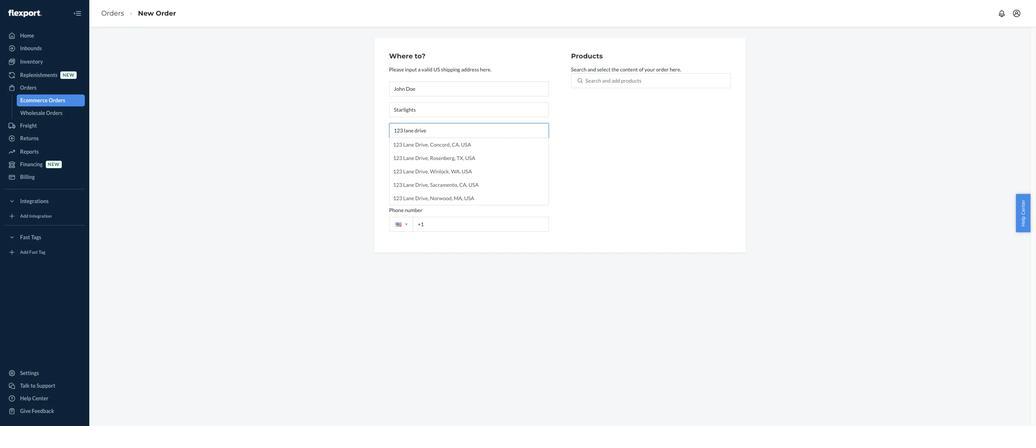 Task type: vqa. For each thing, say whether or not it's contained in the screenshot.
Users tab
no



Task type: locate. For each thing, give the bounding box(es) containing it.
order
[[156, 9, 176, 17]]

1 lane from the top
[[403, 141, 414, 148]]

here. right address
[[480, 66, 492, 73]]

orders link
[[101, 9, 124, 17], [4, 82, 85, 94]]

0 vertical spatial help center
[[1020, 200, 1027, 227]]

lane down city text field
[[403, 182, 414, 188]]

rosenberg,
[[430, 155, 456, 161]]

add left 'integration'
[[20, 214, 28, 219]]

input
[[405, 66, 417, 73]]

add
[[20, 214, 28, 219], [20, 250, 28, 255]]

where
[[389, 52, 413, 60]]

lane
[[403, 141, 414, 148], [403, 155, 414, 161], [403, 168, 414, 175], [403, 182, 414, 188], [403, 195, 414, 201]]

1 vertical spatial fast
[[29, 250, 38, 255]]

valid
[[422, 66, 433, 73]]

usa down street address "text field"
[[461, 141, 471, 148]]

add inside add fast tag link
[[20, 250, 28, 255]]

3 drive, from the top
[[415, 168, 429, 175]]

0 vertical spatial center
[[1020, 200, 1027, 215]]

search and select the content of your order here.
[[571, 66, 682, 73]]

inbounds
[[20, 45, 42, 51]]

drive, up number in the left of the page
[[415, 195, 429, 201]]

1 vertical spatial orders link
[[4, 82, 85, 94]]

new down reports link
[[48, 162, 60, 167]]

usa right the ma,
[[464, 195, 475, 201]]

talk
[[20, 383, 30, 389]]

usa right sacramento,
[[469, 182, 479, 188]]

and for add
[[603, 77, 611, 84]]

usa for 123 lane drive, rosenberg, tx, usa
[[465, 155, 476, 161]]

2 add from the top
[[20, 250, 28, 255]]

tags
[[31, 234, 41, 241]]

give feedback
[[20, 408, 54, 414]]

ca, up tx,
[[452, 141, 460, 148]]

returns link
[[4, 133, 85, 144]]

drive, up city text field
[[415, 155, 429, 161]]

0 vertical spatial fast
[[20, 234, 30, 241]]

new
[[63, 72, 74, 78], [48, 162, 60, 167]]

0 vertical spatial and
[[588, 66, 596, 73]]

drive, left winlock,
[[415, 168, 429, 175]]

fast inside dropdown button
[[20, 234, 30, 241]]

1 drive, from the top
[[415, 141, 429, 148]]

0 vertical spatial add
[[20, 214, 28, 219]]

wholesale
[[20, 110, 45, 116]]

help
[[1020, 216, 1027, 227], [20, 395, 31, 402]]

to
[[31, 383, 36, 389]]

0 horizontal spatial and
[[588, 66, 596, 73]]

1 horizontal spatial orders link
[[101, 9, 124, 17]]

orders link inside breadcrumbs navigation
[[101, 9, 124, 17]]

please input a valid us shipping address here.
[[389, 66, 492, 73]]

1 vertical spatial ca,
[[460, 182, 468, 188]]

tag
[[39, 250, 45, 255]]

1 horizontal spatial here.
[[670, 66, 682, 73]]

ZIP Code text field
[[472, 186, 549, 201]]

0 vertical spatial ca,
[[452, 141, 460, 148]]

new down inventory link
[[63, 72, 74, 78]]

fast left tag
[[29, 250, 38, 255]]

0 vertical spatial orders link
[[101, 9, 124, 17]]

1 vertical spatial search
[[586, 77, 602, 84]]

add
[[612, 77, 620, 84]]

a
[[418, 66, 421, 73]]

inbounds link
[[4, 42, 85, 54]]

integrations button
[[4, 196, 85, 207]]

fast
[[20, 234, 30, 241], [29, 250, 38, 255]]

and left select
[[588, 66, 596, 73]]

freight
[[20, 123, 37, 129]]

select
[[597, 66, 611, 73]]

orders down ecommerce orders link
[[46, 110, 63, 116]]

search
[[571, 66, 587, 73], [586, 77, 602, 84]]

usa for 123 lane drive, winlock, wa, usa
[[462, 168, 472, 175]]

2 here. from the left
[[670, 66, 682, 73]]

123
[[393, 141, 403, 148], [393, 155, 403, 161], [393, 168, 403, 175], [393, 182, 403, 188], [393, 195, 403, 201]]

order
[[656, 66, 669, 73]]

ca, up the ma,
[[460, 182, 468, 188]]

integration
[[29, 214, 52, 219]]

usa right tx,
[[465, 155, 476, 161]]

5 drive, from the top
[[415, 195, 429, 201]]

and left add in the right of the page
[[603, 77, 611, 84]]

drive, for concord,
[[415, 141, 429, 148]]

1 vertical spatial and
[[603, 77, 611, 84]]

4 123 from the top
[[393, 182, 403, 188]]

123 lane drive, norwood, ma, usa
[[393, 195, 475, 201]]

1 horizontal spatial new
[[63, 72, 74, 78]]

3 123 from the top
[[393, 168, 403, 175]]

tx,
[[457, 155, 464, 161]]

home link
[[4, 30, 85, 42]]

State text field
[[472, 165, 549, 180]]

add for add integration
[[20, 214, 28, 219]]

orders inside wholesale orders link
[[46, 110, 63, 116]]

5 123 from the top
[[393, 195, 403, 201]]

usa right wa,
[[462, 168, 472, 175]]

5 lane from the top
[[403, 195, 414, 201]]

lane for 123 lane drive, norwood, ma, usa
[[403, 195, 414, 201]]

drive, up 123 lane drive, rosenberg, tx, usa
[[415, 141, 429, 148]]

orders up ecommerce at the left top of page
[[20, 85, 37, 91]]

phone number
[[389, 207, 423, 213]]

orders inside ecommerce orders link
[[49, 97, 65, 104]]

0 vertical spatial help
[[1020, 216, 1027, 227]]

open notifications image
[[998, 9, 1007, 18]]

new for financing
[[48, 162, 60, 167]]

usa for 123 lane drive, concord, ca, usa
[[461, 141, 471, 148]]

orders
[[101, 9, 124, 17], [20, 85, 37, 91], [49, 97, 65, 104], [46, 110, 63, 116]]

talk to support button
[[4, 380, 85, 392]]

1 vertical spatial center
[[32, 395, 48, 402]]

drive, for sacramento,
[[415, 182, 429, 188]]

1 horizontal spatial help center
[[1020, 200, 1027, 227]]

lane up 'phone number'
[[403, 195, 414, 201]]

1 horizontal spatial center
[[1020, 200, 1027, 215]]

usa for 123 lane drive, sacramento, ca, usa
[[469, 182, 479, 188]]

search up the search image
[[571, 66, 587, 73]]

City text field
[[389, 165, 466, 180]]

123 lane drive, rosenberg, tx, usa
[[393, 155, 476, 161]]

add integration
[[20, 214, 52, 219]]

lane down 123 lane drive, rosenberg, tx, usa
[[403, 168, 414, 175]]

2 lane from the top
[[403, 155, 414, 161]]

number
[[405, 207, 423, 213]]

0 horizontal spatial here.
[[480, 66, 492, 73]]

settings
[[20, 370, 39, 376]]

add inside add integration link
[[20, 214, 28, 219]]

123 for 123 lane drive, sacramento, ca, usa
[[393, 182, 403, 188]]

3 lane from the top
[[403, 168, 414, 175]]

1 horizontal spatial help
[[1020, 216, 1027, 227]]

Street Address text field
[[389, 123, 549, 138]]

replenishments
[[20, 72, 58, 78]]

norwood,
[[430, 195, 453, 201]]

center
[[1020, 200, 1027, 215], [32, 395, 48, 402]]

drive, down city text field
[[415, 182, 429, 188]]

content
[[620, 66, 638, 73]]

help center
[[1020, 200, 1027, 227], [20, 395, 48, 402]]

wa,
[[451, 168, 461, 175]]

us
[[434, 66, 440, 73]]

0 horizontal spatial center
[[32, 395, 48, 402]]

usa
[[461, 141, 471, 148], [465, 155, 476, 161], [462, 168, 472, 175], [469, 182, 479, 188], [464, 195, 475, 201]]

ca,
[[452, 141, 460, 148], [460, 182, 468, 188]]

1 here. from the left
[[480, 66, 492, 73]]

4 lane from the top
[[403, 182, 414, 188]]

where to?
[[389, 52, 426, 60]]

integrations
[[20, 198, 49, 204]]

orders link left new
[[101, 9, 124, 17]]

123 for 123 lane drive, winlock, wa, usa
[[393, 168, 403, 175]]

talk to support
[[20, 383, 55, 389]]

123 for 123 lane drive, rosenberg, tx, usa
[[393, 155, 403, 161]]

products
[[571, 52, 603, 60]]

123 lane drive, winlock, wa, usa
[[393, 168, 472, 175]]

0 vertical spatial search
[[571, 66, 587, 73]]

0 horizontal spatial help center
[[20, 395, 48, 402]]

returns
[[20, 135, 39, 142]]

orders left new
[[101, 9, 124, 17]]

give
[[20, 408, 31, 414]]

inventory
[[20, 58, 43, 65]]

1 add from the top
[[20, 214, 28, 219]]

1 vertical spatial add
[[20, 250, 28, 255]]

here. right the order
[[670, 66, 682, 73]]

2 123 from the top
[[393, 155, 403, 161]]

1 vertical spatial new
[[48, 162, 60, 167]]

ecommerce orders link
[[17, 95, 85, 107]]

0 vertical spatial new
[[63, 72, 74, 78]]

0 horizontal spatial new
[[48, 162, 60, 167]]

orders up wholesale orders link
[[49, 97, 65, 104]]

add fast tag link
[[4, 247, 85, 258]]

search for search and select the content of your order here.
[[571, 66, 587, 73]]

0 horizontal spatial help
[[20, 395, 31, 402]]

1 123 from the top
[[393, 141, 403, 148]]

lane up 123 lane drive, rosenberg, tx, usa
[[403, 141, 414, 148]]

of
[[639, 66, 644, 73]]

2 drive, from the top
[[415, 155, 429, 161]]

address
[[461, 66, 479, 73]]

123 lane drive, sacramento, ca, usa
[[393, 182, 479, 188]]

drive,
[[415, 141, 429, 148], [415, 155, 429, 161], [415, 168, 429, 175], [415, 182, 429, 188], [415, 195, 429, 201]]

lane up city text field
[[403, 155, 414, 161]]

products
[[621, 77, 642, 84]]

drive, for norwood,
[[415, 195, 429, 201]]

1 horizontal spatial and
[[603, 77, 611, 84]]

ca, for sacramento,
[[460, 182, 468, 188]]

drive, for rosenberg,
[[415, 155, 429, 161]]

orders link up ecommerce orders
[[4, 82, 85, 94]]

4 drive, from the top
[[415, 182, 429, 188]]

add down fast tags
[[20, 250, 28, 255]]

123 lane drive, concord, ca, usa
[[393, 141, 471, 148]]

fast left "tags"
[[20, 234, 30, 241]]

search right the search image
[[586, 77, 602, 84]]

here.
[[480, 66, 492, 73], [670, 66, 682, 73]]

add for add fast tag
[[20, 250, 28, 255]]

and
[[588, 66, 596, 73], [603, 77, 611, 84]]



Task type: describe. For each thing, give the bounding box(es) containing it.
usa for 123 lane drive, norwood, ma, usa
[[464, 195, 475, 201]]

ecommerce orders
[[20, 97, 65, 104]]

the
[[612, 66, 619, 73]]

help inside button
[[1020, 216, 1027, 227]]

flexport logo image
[[8, 10, 42, 17]]

home
[[20, 32, 34, 39]]

Company name text field
[[389, 102, 549, 117]]

0 horizontal spatial orders link
[[4, 82, 85, 94]]

new
[[138, 9, 154, 17]]

reports
[[20, 149, 39, 155]]

lane for 123 lane drive, sacramento, ca, usa
[[403, 182, 414, 188]]

united states: + 1 image
[[405, 224, 408, 225]]

Street Address 2 text field
[[389, 144, 549, 159]]

add fast tag
[[20, 250, 45, 255]]

close navigation image
[[73, 9, 82, 18]]

shipping
[[441, 66, 460, 73]]

lane for 123 lane drive, winlock, wa, usa
[[403, 168, 414, 175]]

help center link
[[4, 393, 85, 405]]

and for select
[[588, 66, 596, 73]]

your
[[645, 66, 655, 73]]

help center button
[[1017, 194, 1031, 232]]

new order
[[138, 9, 176, 17]]

billing link
[[4, 171, 85, 183]]

orders inside breadcrumbs navigation
[[101, 9, 124, 17]]

add integration link
[[4, 210, 85, 222]]

123 for 123 lane drive, norwood, ma, usa
[[393, 195, 403, 201]]

orders inside orders link
[[20, 85, 37, 91]]

sacramento,
[[430, 182, 459, 188]]

ecommerce
[[20, 97, 48, 104]]

search for search and add products
[[586, 77, 602, 84]]

drive, for winlock,
[[415, 168, 429, 175]]

1 vertical spatial help center
[[20, 395, 48, 402]]

breadcrumbs navigation
[[95, 2, 182, 24]]

open account menu image
[[1013, 9, 1022, 18]]

support
[[37, 383, 55, 389]]

123 for 123 lane drive, concord, ca, usa
[[393, 141, 403, 148]]

to?
[[415, 52, 426, 60]]

please
[[389, 66, 404, 73]]

concord,
[[430, 141, 451, 148]]

center inside button
[[1020, 200, 1027, 215]]

First & Last Name text field
[[389, 81, 549, 96]]

settings link
[[4, 368, 85, 379]]

new order link
[[138, 9, 176, 17]]

wholesale orders
[[20, 110, 63, 116]]

lane for 123 lane drive, concord, ca, usa
[[403, 141, 414, 148]]

financing
[[20, 161, 43, 168]]

ca, for concord,
[[452, 141, 460, 148]]

lane for 123 lane drive, rosenberg, tx, usa
[[403, 155, 414, 161]]

new for replenishments
[[63, 72, 74, 78]]

1 (702) 123-4567 telephone field
[[389, 217, 549, 232]]

inventory link
[[4, 56, 85, 68]]

search and add products
[[586, 77, 642, 84]]

reports link
[[4, 146, 85, 158]]

winlock,
[[430, 168, 450, 175]]

1 vertical spatial help
[[20, 395, 31, 402]]

billing
[[20, 174, 35, 180]]

phone
[[389, 207, 404, 213]]

freight link
[[4, 120, 85, 132]]

feedback
[[32, 408, 54, 414]]

fast tags
[[20, 234, 41, 241]]

give feedback button
[[4, 406, 85, 417]]

search image
[[578, 78, 583, 83]]

ma,
[[454, 195, 463, 201]]

fast tags button
[[4, 232, 85, 244]]

help center inside button
[[1020, 200, 1027, 227]]

wholesale orders link
[[17, 107, 85, 119]]



